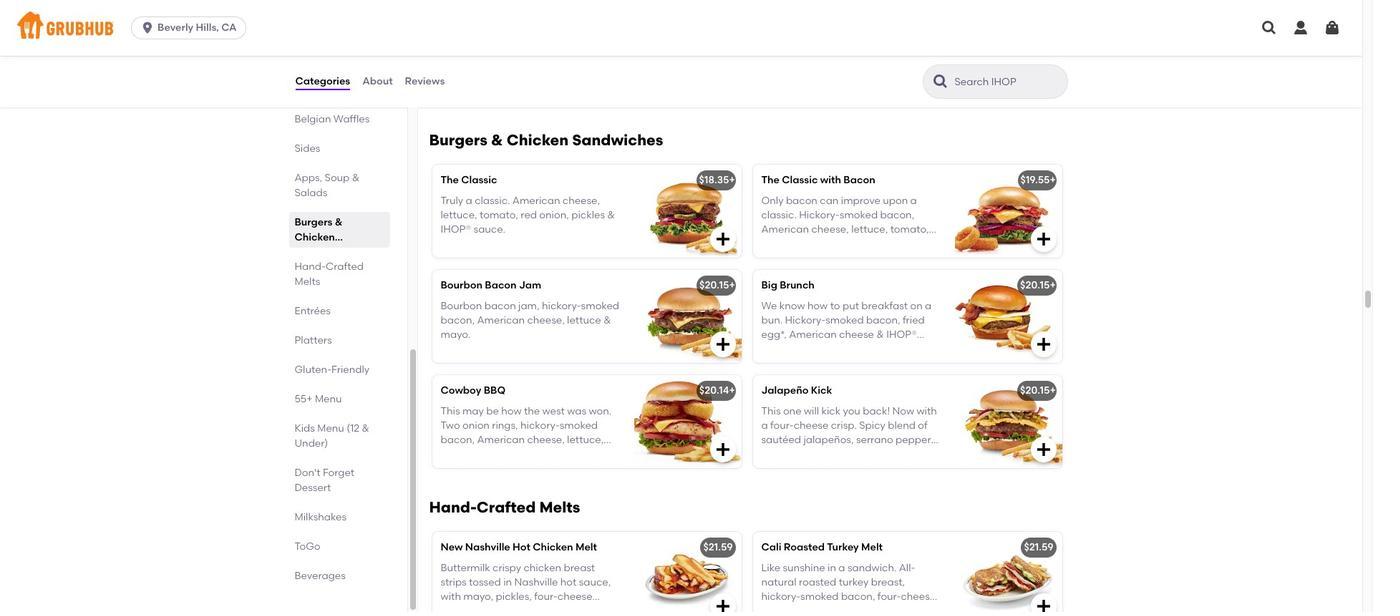 Task type: describe. For each thing, give the bounding box(es) containing it.
don't forget dessert
[[295, 467, 355, 494]]

crafted inside 'burgers & chicken sandwiches hand-crafted melts'
[[326, 261, 364, 273]]

bacon, inside only bacon can improve upon a classic. hickory-smoked bacon, american cheese, lettuce, tomato, red onion, pickles & ihop® sauce.
[[881, 209, 915, 221]]

cali roasted turkey melt
[[762, 542, 883, 554]]

0 horizontal spatial of
[[478, 38, 488, 50]]

cinnamon
[[867, 38, 916, 50]]

belgian
[[295, 113, 331, 125]]

forget
[[323, 467, 355, 479]]

main navigation navigation
[[0, 0, 1363, 56]]

sandwiches for burgers & chicken sandwiches hand-crafted melts
[[295, 246, 354, 259]]

(12
[[347, 423, 360, 435]]

friendly
[[332, 364, 370, 376]]

upon
[[883, 195, 908, 207]]

svg image inside beverly hills, ca button
[[140, 21, 155, 35]]

red inside truly a classic. american cheese, lettuce, tomato, red onion, pickles & ihop® sauce.
[[521, 209, 537, 221]]

american inside we know how to put breakfast on a bun. hickory-smoked bacon, fried egg*, american cheese & ihop® sauce
[[790, 329, 837, 341]]

sauce. inside only bacon can improve upon a classic. hickory-smoked bacon, american cheese, lettuce, tomato, red onion, pickles & ihop® sauce.
[[891, 238, 923, 250]]

sauce
[[762, 343, 792, 356]]

american inside this may be how the west was won. two onion rings, hickory-smoked bacon, american cheese, lettuce, tomato & tangy bbq sauce.
[[477, 434, 525, 446]]

bacon, inside we know how to put breakfast on a bun. hickory-smoked bacon, fried egg*, american cheese & ihop® sauce
[[867, 314, 901, 327]]

cinnamon dippers image
[[955, 8, 1063, 101]]

avocado,
[[441, 67, 487, 79]]

don't
[[295, 467, 321, 479]]

& inside apps, soup & salads
[[352, 172, 360, 184]]

made
[[330, 98, 358, 110]]

tomato, inside only bacon can improve upon a classic. hickory-smoked bacon, american cheese, lettuce, tomato, red onion, pickles & ihop® sauce.
[[891, 224, 930, 236]]

leche
[[842, 67, 869, 79]]

may
[[463, 405, 484, 417]]

the
[[524, 405, 540, 417]]

salads
[[295, 187, 328, 199]]

jalapeño kick image
[[955, 376, 1063, 469]]

hickory- inside choice of grilled or crispy chicken, hickory-smoked bacon, fresh avocado, tomatoes, four-cheese blend & red onions on a bed of lettuce.
[[441, 52, 480, 64]]

de
[[827, 67, 840, 79]]

the classic
[[441, 174, 497, 186]]

$21.59 for new nashville hot chicken melt
[[704, 542, 733, 554]]

0 vertical spatial bbq
[[484, 385, 506, 397]]

smoked inside bourbon bacon jam, hickory-smoked bacon, american cheese, lettuce & mayo.
[[581, 300, 620, 312]]

cheese, inside this may be how the west was won. two onion rings, hickory-smoked bacon, american cheese, lettuce, tomato & tangy bbq sauce.
[[528, 434, 565, 446]]

jam,
[[519, 300, 540, 312]]

lettuce, inside this may be how the west was won. two onion rings, hickory-smoked bacon, american cheese, lettuce, tomato & tangy bbq sauce.
[[567, 434, 604, 446]]

milkshakes
[[295, 511, 347, 524]]

reviews
[[405, 75, 445, 87]]

55+
[[295, 393, 313, 405]]

+ for this may be how the west was won. two onion rings, hickory-smoked bacon, american cheese, lettuce, tomato & tangy bbq sauce.
[[730, 385, 736, 397]]

& inside 'burgers & chicken sandwiches hand-crafted melts'
[[335, 216, 343, 229]]

beverly hills, ca
[[158, 21, 237, 34]]

bacon for classic.
[[786, 195, 818, 207]]

the classic with bacon image
[[955, 165, 1063, 258]]

$20.15 + for we know how to put breakfast on a bun. hickory-smoked bacon, fried egg*, american cheese & ihop® sauce
[[1021, 280, 1057, 292]]

chicken for burgers & chicken sandwiches
[[507, 131, 569, 149]]

burgers for burgers & chicken sandwiches hand-crafted melts
[[295, 216, 333, 229]]

a inside only bacon can improve upon a classic. hickory-smoked bacon, american cheese, lettuce, tomato, red onion, pickles & ihop® sauce.
[[911, 195, 917, 207]]

tangy
[[489, 449, 518, 461]]

& inside only bacon can improve upon a classic. hickory-smoked bacon, american cheese, lettuce, tomato, red onion, pickles & ihop® sauce.
[[848, 238, 856, 250]]

cowboy bbq
[[441, 385, 506, 397]]

$21.59 for cali roasted turkey melt
[[1025, 542, 1054, 554]]

tomatoes,
[[489, 67, 539, 79]]

+ for we know how to put breakfast on a bun. hickory-smoked bacon, fried egg*, american cheese & ihop® sauce
[[1050, 280, 1057, 292]]

american inside only bacon can improve upon a classic. hickory-smoked bacon, american cheese, lettuce, tomato, red onion, pickles & ihop® sauce.
[[762, 224, 810, 236]]

rings,
[[492, 420, 518, 432]]

crispy
[[535, 38, 564, 50]]

& inside this may be how the west was won. two onion rings, hickory-smoked bacon, american cheese, lettuce, tomato & tangy bbq sauce.
[[479, 449, 487, 461]]

& inside bourbon bacon jam, hickory-smoked bacon, american cheese, lettuce & mayo.
[[604, 314, 611, 327]]

west
[[543, 405, 565, 417]]

ca
[[222, 21, 237, 34]]

cheese, inside only bacon can improve upon a classic. hickory-smoked bacon, american cheese, lettuce, tomato, red onion, pickles & ihop® sauce.
[[812, 224, 849, 236]]

$20.15 + for bourbon bacon jam, hickory-smoked bacon, american cheese, lettuce & mayo.
[[700, 280, 736, 292]]

onion, inside only bacon can improve upon a classic. hickory-smoked bacon, american cheese, lettuce, tomato, red onion, pickles & ihop® sauce.
[[780, 238, 810, 250]]

ihop® inside only bacon can improve upon a classic. hickory-smoked bacon, american cheese, lettuce, tomato, red onion, pickles & ihop® sauce.
[[858, 238, 889, 250]]

sides
[[295, 143, 321, 155]]

hickory- inside bourbon bacon jam, hickory-smoked bacon, american cheese, lettuce & mayo.
[[542, 300, 581, 312]]

house-made belgian waffles
[[295, 98, 370, 125]]

lettuce, inside truly a classic. american cheese, lettuce, tomato, red onion, pickles & ihop® sauce.
[[441, 209, 478, 221]]

tomato, inside truly a classic. american cheese, lettuce, tomato, red onion, pickles & ihop® sauce.
[[480, 209, 519, 221]]

$20.14 +
[[700, 385, 736, 397]]

entrées
[[295, 305, 331, 317]]

on inside we know how to put breakfast on a bun. hickory-smoked bacon, fried egg*, american cheese & ihop® sauce
[[911, 300, 923, 312]]

on inside choice of grilled or crispy chicken, hickory-smoked bacon, fresh avocado, tomatoes, four-cheese blend & red onions on a bed of lettuce.
[[534, 81, 546, 93]]

new
[[441, 542, 463, 554]]

only
[[762, 195, 784, 207]]

cowboy bbq image
[[634, 376, 742, 469]]

onion, inside truly a classic. american cheese, lettuce, tomato, red onion, pickles & ihop® sauce.
[[540, 209, 569, 221]]

grilled
[[490, 38, 520, 50]]

gluten-
[[295, 364, 332, 376]]

55+ menu
[[295, 393, 342, 405]]

hot
[[513, 542, 531, 554]]

big brunch image
[[955, 270, 1063, 363]]

categories
[[295, 75, 350, 87]]

kids menu (12 & under)
[[295, 423, 370, 450]]

smoked inside this may be how the west was won. two onion rings, hickory-smoked bacon, american cheese, lettuce, tomato & tangy bbq sauce.
[[560, 420, 598, 432]]

won.
[[589, 405, 612, 417]]

+ for only bacon can improve upon a classic. hickory-smoked bacon, american cheese, lettuce, tomato, red onion, pickles & ihop® sauce.
[[1050, 174, 1057, 186]]

lettuce.
[[441, 96, 477, 108]]

+ for truly a classic. american cheese, lettuce, tomato, red onion, pickles & ihop® sauce.
[[730, 174, 736, 186]]

menu for kids
[[318, 423, 344, 435]]

dessert
[[295, 482, 331, 494]]

nashville
[[465, 542, 511, 554]]

1 horizontal spatial hand-
[[429, 499, 477, 517]]

0 vertical spatial bacon
[[844, 174, 876, 186]]

to
[[831, 300, 841, 312]]

two
[[441, 420, 460, 432]]

$20.15 for bourbon bacon jam, hickory-smoked bacon, american cheese, lettuce & mayo.
[[700, 280, 730, 292]]

1 melt from the left
[[576, 542, 597, 554]]

beverly hills, ca button
[[131, 16, 252, 39]]

& inside truly a classic. american cheese, lettuce, tomato, red onion, pickles & ihop® sauce.
[[608, 209, 615, 221]]

four-
[[541, 67, 564, 79]]

donut
[[762, 38, 791, 50]]

cowboy
[[441, 385, 482, 397]]

about button
[[362, 56, 394, 107]]

bed
[[558, 81, 577, 93]]

1 vertical spatial bacon
[[485, 280, 517, 292]]

choice of grilled or crispy chicken, hickory-smoked bacon, fresh avocado, tomatoes, four-cheese blend & red onions on a bed of lettuce. button
[[432, 8, 742, 108]]

the for the classic
[[441, 174, 459, 186]]

sauce. inside truly a classic. american cheese, lettuce, tomato, red onion, pickles & ihop® sauce.
[[474, 224, 506, 236]]

with inside donut holes tossed in cinnamon sugar. served with cream cheese icing & dulce de leche caramel sauce.
[[830, 52, 850, 64]]

kick
[[811, 385, 833, 397]]

big brunch
[[762, 280, 815, 292]]

this may be how the west was won. two onion rings, hickory-smoked bacon, american cheese, lettuce, tomato & tangy bbq sauce.
[[441, 405, 612, 461]]

apps, soup & salads
[[295, 172, 360, 199]]

$19.55 +
[[1021, 174, 1057, 186]]

svg image for big brunch
[[715, 336, 732, 353]]

burgers for burgers & chicken sandwiches
[[429, 131, 488, 149]]

waffles
[[334, 113, 370, 125]]

svg image for the classic with bacon
[[715, 231, 732, 248]]

chicken for burgers & chicken sandwiches hand-crafted melts
[[295, 231, 335, 244]]

we know how to put breakfast on a bun. hickory-smoked bacon, fried egg*, american cheese & ihop® sauce
[[762, 300, 932, 356]]

fresh
[[557, 52, 581, 64]]

bourbon bacon jam, hickory-smoked bacon, american cheese, lettuce & mayo.
[[441, 300, 620, 341]]

bun.
[[762, 314, 783, 327]]

gluten-friendly
[[295, 364, 370, 376]]

hickory- inside only bacon can improve upon a classic. hickory-smoked bacon, american cheese, lettuce, tomato, red onion, pickles & ihop® sauce.
[[800, 209, 840, 221]]

how inside we know how to put breakfast on a bun. hickory-smoked bacon, fried egg*, american cheese & ihop® sauce
[[808, 300, 828, 312]]

bacon, inside choice of grilled or crispy chicken, hickory-smoked bacon, fresh avocado, tomatoes, four-cheese blend & red onions on a bed of lettuce.
[[521, 52, 555, 64]]

chopped chicken salad image
[[634, 8, 742, 101]]

1 vertical spatial of
[[579, 81, 589, 93]]



Task type: locate. For each thing, give the bounding box(es) containing it.
how up rings,
[[502, 405, 522, 417]]

1 horizontal spatial bacon
[[786, 195, 818, 207]]

the classic image
[[634, 165, 742, 258]]

0 horizontal spatial classic
[[462, 174, 497, 186]]

cheese down fresh
[[564, 67, 599, 79]]

smoked
[[480, 52, 518, 64], [840, 209, 878, 221], [581, 300, 620, 312], [826, 314, 864, 327], [560, 420, 598, 432]]

classic up only
[[782, 174, 818, 186]]

burgers down lettuce.
[[429, 131, 488, 149]]

lettuce
[[567, 314, 601, 327]]

beverly
[[158, 21, 194, 34]]

pickles inside only bacon can improve upon a classic. hickory-smoked bacon, american cheese, lettuce, tomato, red onion, pickles & ihop® sauce.
[[813, 238, 846, 250]]

american inside bourbon bacon jam, hickory-smoked bacon, american cheese, lettuce & mayo.
[[477, 314, 525, 327]]

sauce. down 'west'
[[544, 449, 576, 461]]

brunch
[[780, 280, 815, 292]]

1 horizontal spatial crafted
[[477, 499, 536, 517]]

a down four- at left top
[[549, 81, 555, 93]]

how
[[808, 300, 828, 312], [502, 405, 522, 417]]

of
[[478, 38, 488, 50], [579, 81, 589, 93]]

0 vertical spatial lettuce,
[[441, 209, 478, 221]]

sauce. inside donut holes tossed in cinnamon sugar. served with cream cheese icing & dulce de leche caramel sauce.
[[762, 81, 794, 93]]

0 horizontal spatial how
[[502, 405, 522, 417]]

1 classic from the left
[[462, 174, 497, 186]]

cheese down put
[[840, 329, 875, 341]]

classic for bacon
[[782, 174, 818, 186]]

bacon, up the mayo.
[[441, 314, 475, 327]]

0 horizontal spatial cheese
[[564, 67, 599, 79]]

& inside kids menu (12 & under)
[[362, 423, 370, 435]]

1 vertical spatial bourbon
[[441, 300, 482, 312]]

1 horizontal spatial cheese
[[840, 329, 875, 341]]

on down four- at left top
[[534, 81, 546, 93]]

0 horizontal spatial bacon
[[485, 280, 517, 292]]

& inside we know how to put breakfast on a bun. hickory-smoked bacon, fried egg*, american cheese & ihop® sauce
[[877, 329, 885, 341]]

a
[[549, 81, 555, 93], [466, 195, 473, 207], [911, 195, 917, 207], [926, 300, 932, 312]]

bacon
[[786, 195, 818, 207], [485, 300, 516, 312]]

under)
[[295, 438, 328, 450]]

ihop®
[[441, 224, 471, 236], [858, 238, 889, 250], [887, 329, 918, 341]]

1 horizontal spatial of
[[579, 81, 589, 93]]

1 vertical spatial chicken
[[295, 231, 335, 244]]

smoked down improve
[[840, 209, 878, 221]]

1 vertical spatial onion,
[[780, 238, 810, 250]]

put
[[843, 300, 860, 312]]

onions
[[500, 81, 532, 93]]

2 horizontal spatial lettuce,
[[852, 224, 888, 236]]

cheese, down jam,
[[528, 314, 565, 327]]

0 vertical spatial of
[[478, 38, 488, 50]]

1 vertical spatial classic.
[[762, 209, 797, 221]]

1 vertical spatial bbq
[[520, 449, 541, 461]]

0 vertical spatial hand-
[[295, 261, 326, 273]]

big
[[762, 280, 778, 292]]

1 vertical spatial bacon
[[485, 300, 516, 312]]

hickory- down the can
[[800, 209, 840, 221]]

hand- inside 'burgers & chicken sandwiches hand-crafted melts'
[[295, 261, 326, 273]]

1 vertical spatial hand-
[[429, 499, 477, 517]]

a right truly
[[466, 195, 473, 207]]

donut holes tossed in cinnamon sugar. served with cream cheese icing & dulce de leche caramel sauce.
[[762, 38, 922, 93]]

search icon image
[[932, 73, 949, 90]]

onion,
[[540, 209, 569, 221], [780, 238, 810, 250]]

bacon, down breakfast
[[867, 314, 901, 327]]

smoked down grilled
[[480, 52, 518, 64]]

menu inside kids menu (12 & under)
[[318, 423, 344, 435]]

in
[[856, 38, 865, 50]]

chicken,
[[566, 38, 606, 50]]

bacon down bourbon bacon jam
[[485, 300, 516, 312]]

choice of grilled or crispy chicken, hickory-smoked bacon, fresh avocado, tomatoes, four-cheese blend & red onions on a bed of lettuce.
[[441, 38, 606, 108]]

2 classic from the left
[[782, 174, 818, 186]]

0 horizontal spatial sandwiches
[[295, 246, 354, 259]]

1 vertical spatial menu
[[318, 423, 344, 435]]

bourbon bacon jam
[[441, 280, 542, 292]]

hickory- inside we know how to put breakfast on a bun. hickory-smoked bacon, fried egg*, american cheese & ihop® sauce
[[785, 314, 826, 327]]

1 $21.59 from the left
[[704, 542, 733, 554]]

melt right "turkey"
[[862, 542, 883, 554]]

1 horizontal spatial red
[[521, 209, 537, 221]]

ihop® down truly
[[441, 224, 471, 236]]

a inside choice of grilled or crispy chicken, hickory-smoked bacon, fresh avocado, tomatoes, four-cheese blend & red onions on a bed of lettuce.
[[549, 81, 555, 93]]

smoked down was
[[560, 420, 598, 432]]

kids
[[295, 423, 315, 435]]

0 vertical spatial menu
[[315, 393, 342, 405]]

bacon inside only bacon can improve upon a classic. hickory-smoked bacon, american cheese, lettuce, tomato, red onion, pickles & ihop® sauce.
[[786, 195, 818, 207]]

american up "tangy"
[[477, 434, 525, 446]]

american inside truly a classic. american cheese, lettuce, tomato, red onion, pickles & ihop® sauce.
[[513, 195, 560, 207]]

red up big
[[762, 238, 778, 250]]

bacon, inside bourbon bacon jam, hickory-smoked bacon, american cheese, lettuce & mayo.
[[441, 314, 475, 327]]

0 vertical spatial tomato,
[[480, 209, 519, 221]]

sauce. down upon
[[891, 238, 923, 250]]

bacon,
[[521, 52, 555, 64], [881, 209, 915, 221], [441, 314, 475, 327], [867, 314, 901, 327], [441, 434, 475, 446]]

Search IHOP search field
[[954, 75, 1063, 89]]

was
[[567, 405, 587, 417]]

0 horizontal spatial $21.59
[[704, 542, 733, 554]]

hand-
[[295, 261, 326, 273], [429, 499, 477, 517]]

bacon, down 'or'
[[521, 52, 555, 64]]

ihop® inside truly a classic. american cheese, lettuce, tomato, red onion, pickles & ihop® sauce.
[[441, 224, 471, 236]]

0 vertical spatial red
[[481, 81, 497, 93]]

sandwiches inside 'burgers & chicken sandwiches hand-crafted melts'
[[295, 246, 354, 259]]

2 the from the left
[[762, 174, 780, 186]]

sandwiches for burgers & chicken sandwiches
[[573, 131, 664, 149]]

1 horizontal spatial lettuce,
[[567, 434, 604, 446]]

0 horizontal spatial burgers
[[295, 216, 333, 229]]

0 vertical spatial sandwiches
[[573, 131, 664, 149]]

cheese inside donut holes tossed in cinnamon sugar. served with cream cheese icing & dulce de leche caramel sauce.
[[887, 52, 922, 64]]

1 horizontal spatial melt
[[862, 542, 883, 554]]

of left grilled
[[478, 38, 488, 50]]

svg image for jalapeño kick
[[715, 441, 732, 459]]

ihop® down fried
[[887, 329, 918, 341]]

svg image inside main navigation navigation
[[1261, 19, 1279, 37]]

chicken down onions
[[507, 131, 569, 149]]

red inside only bacon can improve upon a classic. hickory-smoked bacon, american cheese, lettuce, tomato, red onion, pickles & ihop® sauce.
[[762, 238, 778, 250]]

smoked inside only bacon can improve upon a classic. hickory-smoked bacon, american cheese, lettuce, tomato, red onion, pickles & ihop® sauce.
[[840, 209, 878, 221]]

red left onions
[[481, 81, 497, 93]]

classic. down the classic
[[475, 195, 510, 207]]

chicken right hot
[[533, 542, 574, 554]]

hickory-
[[441, 52, 480, 64], [542, 300, 581, 312], [521, 420, 560, 432]]

0 horizontal spatial classic.
[[475, 195, 510, 207]]

1 vertical spatial hickory-
[[542, 300, 581, 312]]

1 the from the left
[[441, 174, 459, 186]]

cheese
[[887, 52, 922, 64], [564, 67, 599, 79], [840, 329, 875, 341]]

2 vertical spatial chicken
[[533, 542, 574, 554]]

tomato
[[441, 449, 477, 461]]

the classic with bacon
[[762, 174, 876, 186]]

1 horizontal spatial bacon
[[844, 174, 876, 186]]

served
[[794, 52, 827, 64]]

bacon, up tomato
[[441, 434, 475, 446]]

bourbon for bourbon bacon jam
[[441, 280, 483, 292]]

hickory- up lettuce
[[542, 300, 581, 312]]

1 vertical spatial crafted
[[477, 499, 536, 517]]

melts
[[295, 276, 320, 288], [540, 499, 581, 517]]

1 horizontal spatial onion,
[[780, 238, 810, 250]]

bacon up improve
[[844, 174, 876, 186]]

on
[[534, 81, 546, 93], [911, 300, 923, 312]]

red up jam
[[521, 209, 537, 221]]

a right breakfast
[[926, 300, 932, 312]]

1 horizontal spatial the
[[762, 174, 780, 186]]

bbq
[[484, 385, 506, 397], [520, 449, 541, 461]]

1 horizontal spatial tomato,
[[891, 224, 930, 236]]

bacon inside bourbon bacon jam, hickory-smoked bacon, american cheese, lettuce & mayo.
[[485, 300, 516, 312]]

2 melt from the left
[[862, 542, 883, 554]]

1 vertical spatial burgers
[[295, 216, 333, 229]]

bourbon bacon jam image
[[634, 270, 742, 363]]

tomato, down the classic
[[480, 209, 519, 221]]

$18.35 +
[[700, 174, 736, 186]]

with up the can
[[821, 174, 842, 186]]

bacon, inside this may be how the west was won. two onion rings, hickory-smoked bacon, american cheese, lettuce, tomato & tangy bbq sauce.
[[441, 434, 475, 446]]

1 horizontal spatial pickles
[[813, 238, 846, 250]]

bourbon inside bourbon bacon jam, hickory-smoked bacon, american cheese, lettuce & mayo.
[[441, 300, 482, 312]]

cheese, down burgers & chicken sandwiches
[[563, 195, 600, 207]]

0 vertical spatial with
[[830, 52, 850, 64]]

1 vertical spatial hickory-
[[785, 314, 826, 327]]

the for the classic with bacon
[[762, 174, 780, 186]]

1 horizontal spatial burgers
[[429, 131, 488, 149]]

burgers down salads
[[295, 216, 333, 229]]

bacon down the classic with bacon
[[786, 195, 818, 207]]

1 horizontal spatial how
[[808, 300, 828, 312]]

burgers & chicken sandwiches
[[429, 131, 664, 149]]

be
[[487, 405, 499, 417]]

with down the tossed
[[830, 52, 850, 64]]

1 vertical spatial tomato,
[[891, 224, 930, 236]]

hickory- down the know
[[785, 314, 826, 327]]

1 horizontal spatial classic.
[[762, 209, 797, 221]]

1 bourbon from the top
[[441, 280, 483, 292]]

0 vertical spatial onion,
[[540, 209, 569, 221]]

fried
[[903, 314, 925, 327]]

menu for 55+
[[315, 393, 342, 405]]

holes
[[794, 38, 819, 50]]

icing
[[762, 67, 785, 79]]

0 vertical spatial hickory-
[[441, 52, 480, 64]]

0 horizontal spatial lettuce,
[[441, 209, 478, 221]]

american down jam,
[[477, 314, 525, 327]]

2 bourbon from the top
[[441, 300, 482, 312]]

lettuce, down improve
[[852, 224, 888, 236]]

1 horizontal spatial bbq
[[520, 449, 541, 461]]

sauce. down icing at the top of page
[[762, 81, 794, 93]]

we
[[762, 300, 778, 312]]

cali
[[762, 542, 782, 554]]

sandwiches
[[573, 131, 664, 149], [295, 246, 354, 259]]

bacon for american
[[485, 300, 516, 312]]

crafted up new nashville hot chicken melt
[[477, 499, 536, 517]]

hills,
[[196, 21, 219, 34]]

&
[[788, 67, 795, 79], [471, 81, 479, 93], [491, 131, 503, 149], [352, 172, 360, 184], [608, 209, 615, 221], [335, 216, 343, 229], [848, 238, 856, 250], [604, 314, 611, 327], [877, 329, 885, 341], [362, 423, 370, 435], [479, 449, 487, 461]]

or
[[523, 38, 533, 50]]

cheese, inside bourbon bacon jam, hickory-smoked bacon, american cheese, lettuce & mayo.
[[528, 314, 565, 327]]

bourbon for bourbon bacon jam, hickory-smoked bacon, american cheese, lettuce & mayo.
[[441, 300, 482, 312]]

burgers & chicken sandwiches hand-crafted melts
[[295, 216, 364, 288]]

$19.55
[[1021, 174, 1050, 186]]

bbq up "be"
[[484, 385, 506, 397]]

roasted
[[784, 542, 825, 554]]

0 horizontal spatial crafted
[[326, 261, 364, 273]]

bbq right "tangy"
[[520, 449, 541, 461]]

a right upon
[[911, 195, 917, 207]]

0 vertical spatial how
[[808, 300, 828, 312]]

+ for bourbon bacon jam, hickory-smoked bacon, american cheese, lettuce & mayo.
[[730, 280, 736, 292]]

american down the know
[[790, 329, 837, 341]]

classic up truly
[[462, 174, 497, 186]]

know
[[780, 300, 806, 312]]

cheese inside choice of grilled or crispy chicken, hickory-smoked bacon, fresh avocado, tomatoes, four-cheese blend & red onions on a bed of lettuce.
[[564, 67, 599, 79]]

bbq inside this may be how the west was won. two onion rings, hickory-smoked bacon, american cheese, lettuce, tomato & tangy bbq sauce.
[[520, 449, 541, 461]]

tomato,
[[480, 209, 519, 221], [891, 224, 930, 236]]

smoked inside we know how to put breakfast on a bun. hickory-smoked bacon, fried egg*, american cheese & ihop® sauce
[[826, 314, 864, 327]]

new nashville hot chicken melt
[[441, 542, 597, 554]]

the up truly
[[441, 174, 459, 186]]

1 vertical spatial lettuce,
[[852, 224, 888, 236]]

melts inside 'burgers & chicken sandwiches hand-crafted melts'
[[295, 276, 320, 288]]

cream
[[852, 52, 884, 64]]

melt right hot
[[576, 542, 597, 554]]

classic. inside only bacon can improve upon a classic. hickory-smoked bacon, american cheese, lettuce, tomato, red onion, pickles & ihop® sauce.
[[762, 209, 797, 221]]

mayo.
[[441, 329, 471, 341]]

menu right 55+
[[315, 393, 342, 405]]

0 horizontal spatial bbq
[[484, 385, 506, 397]]

& inside donut holes tossed in cinnamon sugar. served with cream cheese icing & dulce de leche caramel sauce.
[[788, 67, 795, 79]]

a inside truly a classic. american cheese, lettuce, tomato, red onion, pickles & ihop® sauce.
[[466, 195, 473, 207]]

can
[[820, 195, 839, 207]]

classic for a
[[462, 174, 497, 186]]

0 horizontal spatial the
[[441, 174, 459, 186]]

1 vertical spatial how
[[502, 405, 522, 417]]

hickory- down choice
[[441, 52, 480, 64]]

0 horizontal spatial red
[[481, 81, 497, 93]]

only bacon can improve upon a classic. hickory-smoked bacon, american cheese, lettuce, tomato, red onion, pickles & ihop® sauce.
[[762, 195, 930, 250]]

pickles inside truly a classic. american cheese, lettuce, tomato, red onion, pickles & ihop® sauce.
[[572, 209, 605, 221]]

0 horizontal spatial hand-
[[295, 261, 326, 273]]

new nashville hot chicken melt image
[[634, 532, 742, 612]]

classic
[[462, 174, 497, 186], [782, 174, 818, 186]]

smoked inside choice of grilled or crispy chicken, hickory-smoked bacon, fresh avocado, tomatoes, four-cheese blend & red onions on a bed of lettuce.
[[480, 52, 518, 64]]

cheese down the cinnamon
[[887, 52, 922, 64]]

$20.15 for we know how to put breakfast on a bun. hickory-smoked bacon, fried egg*, american cheese & ihop® sauce
[[1021, 280, 1050, 292]]

cheese, down the can
[[812, 224, 849, 236]]

chicken down salads
[[295, 231, 335, 244]]

classic.
[[475, 195, 510, 207], [762, 209, 797, 221]]

cheese inside we know how to put breakfast on a bun. hickory-smoked bacon, fried egg*, american cheese & ihop® sauce
[[840, 329, 875, 341]]

2 vertical spatial ihop®
[[887, 329, 918, 341]]

2 vertical spatial red
[[762, 238, 778, 250]]

turkey
[[827, 542, 859, 554]]

hand- up new on the left bottom of page
[[429, 499, 477, 517]]

sauce. down the classic
[[474, 224, 506, 236]]

0 vertical spatial crafted
[[326, 261, 364, 273]]

this
[[441, 405, 460, 417]]

2 horizontal spatial red
[[762, 238, 778, 250]]

how left to
[[808, 300, 828, 312]]

american down burgers & chicken sandwiches
[[513, 195, 560, 207]]

0 horizontal spatial pickles
[[572, 209, 605, 221]]

0 vertical spatial melts
[[295, 276, 320, 288]]

burgers inside 'burgers & chicken sandwiches hand-crafted melts'
[[295, 216, 333, 229]]

bacon
[[844, 174, 876, 186], [485, 280, 517, 292]]

melts up entrées
[[295, 276, 320, 288]]

$20.14
[[700, 385, 730, 397]]

svg image
[[1293, 19, 1310, 37], [1324, 19, 1342, 37], [140, 21, 155, 35], [1035, 336, 1053, 353], [1035, 441, 1053, 459], [715, 598, 732, 612], [1035, 598, 1053, 612]]

smoked down put
[[826, 314, 864, 327]]

hand- up entrées
[[295, 261, 326, 273]]

1 vertical spatial pickles
[[813, 238, 846, 250]]

2 vertical spatial lettuce,
[[567, 434, 604, 446]]

classic. inside truly a classic. american cheese, lettuce, tomato, red onion, pickles & ihop® sauce.
[[475, 195, 510, 207]]

bacon, down upon
[[881, 209, 915, 221]]

ihop® inside we know how to put breakfast on a bun. hickory-smoked bacon, fried egg*, american cheese & ihop® sauce
[[887, 329, 918, 341]]

jalapeño kick
[[762, 385, 833, 397]]

american down only
[[762, 224, 810, 236]]

$20.15 +
[[700, 280, 736, 292], [1021, 280, 1057, 292], [1021, 385, 1057, 397]]

ihop® down improve
[[858, 238, 889, 250]]

on up fried
[[911, 300, 923, 312]]

1 vertical spatial with
[[821, 174, 842, 186]]

cheese, down 'west'
[[528, 434, 565, 446]]

hickory- inside this may be how the west was won. two onion rings, hickory-smoked bacon, american cheese, lettuce, tomato & tangy bbq sauce.
[[521, 420, 560, 432]]

1 vertical spatial cheese
[[564, 67, 599, 79]]

0 vertical spatial hickory-
[[800, 209, 840, 221]]

cali roasted turkey melt image
[[955, 532, 1063, 612]]

0 vertical spatial bacon
[[786, 195, 818, 207]]

beverages
[[295, 570, 346, 582]]

sauce. inside this may be how the west was won. two onion rings, hickory-smoked bacon, american cheese, lettuce, tomato & tangy bbq sauce.
[[544, 449, 576, 461]]

reviews button
[[404, 56, 446, 107]]

of right bed in the top of the page
[[579, 81, 589, 93]]

classic. down only
[[762, 209, 797, 221]]

choice
[[441, 38, 476, 50]]

american
[[513, 195, 560, 207], [762, 224, 810, 236], [477, 314, 525, 327], [790, 329, 837, 341], [477, 434, 525, 446]]

0 horizontal spatial melt
[[576, 542, 597, 554]]

0 vertical spatial burgers
[[429, 131, 488, 149]]

lettuce, down truly
[[441, 209, 478, 221]]

apps,
[[295, 172, 323, 184]]

tomato, down upon
[[891, 224, 930, 236]]

1 horizontal spatial sandwiches
[[573, 131, 664, 149]]

1 horizontal spatial melts
[[540, 499, 581, 517]]

red
[[481, 81, 497, 93], [521, 209, 537, 221], [762, 238, 778, 250]]

chicken inside 'burgers & chicken sandwiches hand-crafted melts'
[[295, 231, 335, 244]]

togo
[[295, 541, 321, 553]]

a inside we know how to put breakfast on a bun. hickory-smoked bacon, fried egg*, american cheese & ihop® sauce
[[926, 300, 932, 312]]

0 vertical spatial chicken
[[507, 131, 569, 149]]

1 horizontal spatial $21.59
[[1025, 542, 1054, 554]]

dulce
[[798, 67, 825, 79]]

0 horizontal spatial bacon
[[485, 300, 516, 312]]

hickory- down the
[[521, 420, 560, 432]]

2 horizontal spatial cheese
[[887, 52, 922, 64]]

caramel
[[871, 67, 912, 79]]

lettuce,
[[441, 209, 478, 221], [852, 224, 888, 236], [567, 434, 604, 446]]

blend
[[441, 81, 469, 93]]

1 horizontal spatial on
[[911, 300, 923, 312]]

house-
[[295, 98, 330, 110]]

red inside choice of grilled or crispy chicken, hickory-smoked bacon, fresh avocado, tomatoes, four-cheese blend & red onions on a bed of lettuce.
[[481, 81, 497, 93]]

crafted up entrées
[[326, 261, 364, 273]]

bacon left jam
[[485, 280, 517, 292]]

0 vertical spatial bourbon
[[441, 280, 483, 292]]

smoked up lettuce
[[581, 300, 620, 312]]

cheese, inside truly a classic. american cheese, lettuce, tomato, red onion, pickles & ihop® sauce.
[[563, 195, 600, 207]]

0 vertical spatial cheese
[[887, 52, 922, 64]]

2 vertical spatial hickory-
[[521, 420, 560, 432]]

how inside this may be how the west was won. two onion rings, hickory-smoked bacon, american cheese, lettuce, tomato & tangy bbq sauce.
[[502, 405, 522, 417]]

the up only
[[762, 174, 780, 186]]

about
[[363, 75, 393, 87]]

donut holes tossed in cinnamon sugar. served with cream cheese icing & dulce de leche caramel sauce. button
[[753, 8, 1063, 101]]

svg image
[[1261, 19, 1279, 37], [715, 231, 732, 248], [1035, 231, 1053, 248], [715, 336, 732, 353], [715, 441, 732, 459]]

lettuce, inside only bacon can improve upon a classic. hickory-smoked bacon, american cheese, lettuce, tomato, red onion, pickles & ihop® sauce.
[[852, 224, 888, 236]]

$20.15
[[700, 280, 730, 292], [1021, 280, 1050, 292], [1021, 385, 1050, 397]]

0 vertical spatial ihop®
[[441, 224, 471, 236]]

1 vertical spatial ihop®
[[858, 238, 889, 250]]

1 vertical spatial melts
[[540, 499, 581, 517]]

1 vertical spatial red
[[521, 209, 537, 221]]

1 horizontal spatial classic
[[782, 174, 818, 186]]

0 horizontal spatial tomato,
[[480, 209, 519, 221]]

lettuce, down was
[[567, 434, 604, 446]]

2 vertical spatial cheese
[[840, 329, 875, 341]]

2 $21.59 from the left
[[1025, 542, 1054, 554]]

& inside choice of grilled or crispy chicken, hickory-smoked bacon, fresh avocado, tomatoes, four-cheese blend & red onions on a bed of lettuce.
[[471, 81, 479, 93]]

0 horizontal spatial on
[[534, 81, 546, 93]]

melts up new nashville hot chicken melt
[[540, 499, 581, 517]]

truly
[[441, 195, 464, 207]]

1 vertical spatial sandwiches
[[295, 246, 354, 259]]

1 vertical spatial on
[[911, 300, 923, 312]]

0 vertical spatial pickles
[[572, 209, 605, 221]]

pickles
[[572, 209, 605, 221], [813, 238, 846, 250]]

0 horizontal spatial melts
[[295, 276, 320, 288]]

menu left (12
[[318, 423, 344, 435]]



Task type: vqa. For each thing, say whether or not it's contained in the screenshot.
may
yes



